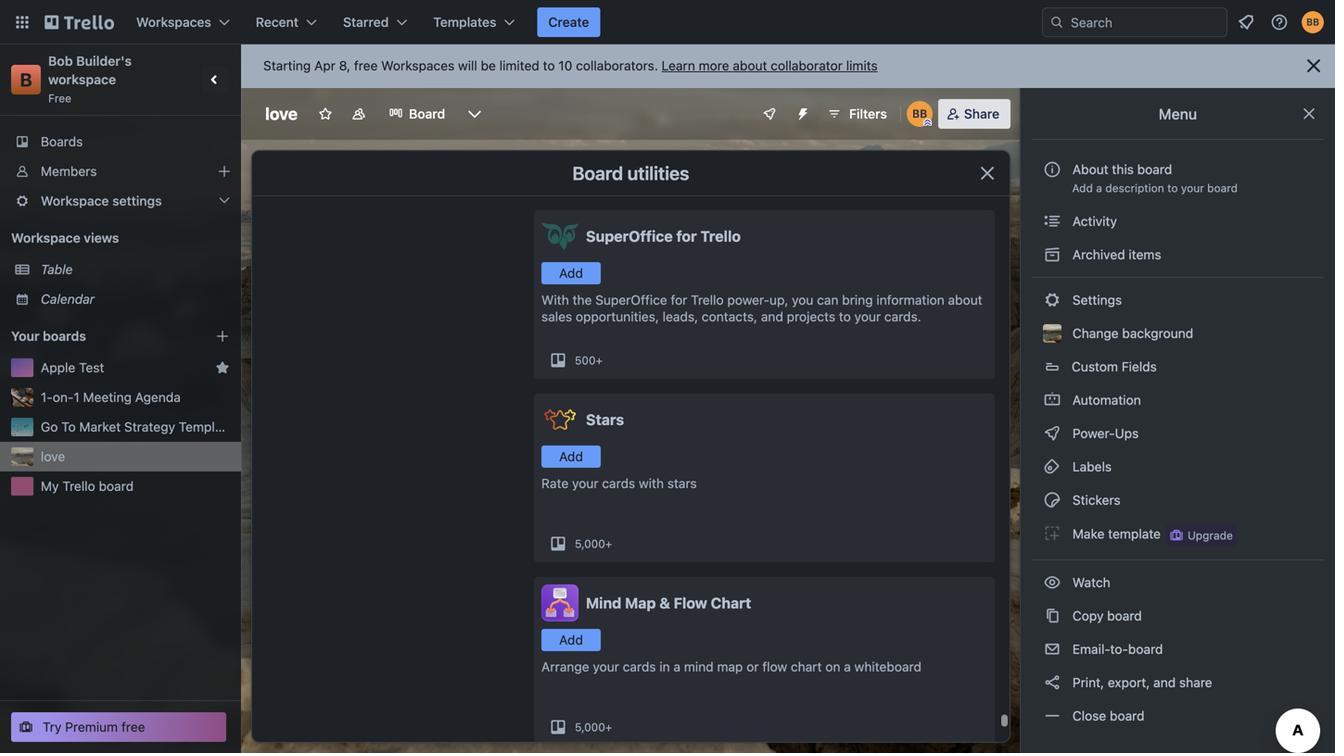 Task type: describe. For each thing, give the bounding box(es) containing it.
1-on-1 meeting agenda link
[[41, 389, 230, 407]]

filters
[[849, 106, 887, 121]]

change background
[[1069, 326, 1194, 341]]

your right rate
[[572, 476, 599, 491]]

your right arrange
[[593, 660, 619, 675]]

watch link
[[1032, 568, 1324, 598]]

share
[[964, 106, 1000, 121]]

bob builder (bobbuilder40) image
[[1302, 11, 1324, 33]]

agenda
[[135, 390, 181, 405]]

b
[[20, 69, 32, 90]]

workspace visible image
[[351, 107, 366, 121]]

more
[[699, 58, 729, 73]]

for inside with the superoffice for trello power-up, you can bring information about sales opportunities, leads, contacts, and projects to your cards.
[[671, 293, 687, 308]]

limited
[[499, 58, 540, 73]]

&
[[660, 595, 670, 612]]

+ for superoffice
[[596, 354, 603, 367]]

learn
[[662, 58, 695, 73]]

power-
[[1073, 426, 1115, 441]]

board up activity link at right
[[1207, 182, 1238, 195]]

workspace
[[48, 72, 116, 87]]

1 vertical spatial workspaces
[[381, 58, 455, 73]]

sm image for email-to-board
[[1043, 641, 1062, 659]]

items
[[1129, 247, 1161, 262]]

sm image for settings
[[1043, 291, 1062, 310]]

starting apr 8, free workspaces will be limited to 10 collaborators. learn more about collaborator limits
[[263, 58, 878, 73]]

archived
[[1073, 247, 1125, 262]]

market
[[79, 420, 121, 435]]

your
[[11, 329, 39, 344]]

1 horizontal spatial and
[[1154, 676, 1176, 691]]

filters button
[[822, 99, 893, 129]]

go to market strategy template
[[41, 420, 234, 435]]

activity link
[[1032, 207, 1324, 236]]

try premium free button
[[11, 713, 226, 743]]

0 vertical spatial trello
[[701, 228, 741, 245]]

map
[[717, 660, 743, 675]]

5,000 + for mind map & flow chart
[[575, 721, 612, 734]]

add for stars
[[559, 449, 583, 465]]

learn more about collaborator limits link
[[662, 58, 878, 73]]

starred button
[[332, 7, 418, 37]]

close board
[[1069, 709, 1145, 724]]

table link
[[41, 261, 230, 279]]

settings
[[112, 193, 162, 209]]

power ups image
[[762, 107, 777, 121]]

opportunities,
[[576, 309, 659, 325]]

can
[[817, 293, 839, 308]]

sm image for make template
[[1043, 525, 1062, 543]]

templates button
[[422, 7, 526, 37]]

you
[[792, 293, 814, 308]]

workspaces inside popup button
[[136, 14, 211, 30]]

1 horizontal spatial a
[[844, 660, 851, 675]]

make
[[1073, 527, 1105, 542]]

search image
[[1050, 15, 1065, 30]]

test
[[79, 360, 104, 376]]

your boards with 5 items element
[[11, 325, 187, 348]]

this member is an admin of this board. image
[[923, 119, 932, 127]]

email-to-board link
[[1032, 635, 1324, 665]]

board up description
[[1137, 162, 1172, 177]]

automation
[[1069, 393, 1141, 408]]

sm image for stickers
[[1043, 491, 1062, 510]]

try
[[43, 720, 62, 735]]

board for board
[[409, 106, 445, 121]]

share button
[[938, 99, 1011, 129]]

free inside button
[[121, 720, 145, 735]]

0 vertical spatial to
[[543, 58, 555, 73]]

projects
[[787, 309, 836, 325]]

create button
[[537, 7, 600, 37]]

email-
[[1073, 642, 1110, 657]]

print, export, and share
[[1069, 676, 1213, 691]]

mind
[[586, 595, 622, 612]]

power-ups link
[[1032, 419, 1324, 449]]

create
[[548, 14, 589, 30]]

starting
[[263, 58, 311, 73]]

close board link
[[1032, 702, 1324, 732]]

trello inside my trello board link
[[62, 479, 95, 494]]

1 vertical spatial +
[[605, 538, 612, 551]]

custom
[[1072, 359, 1118, 375]]

boards
[[43, 329, 86, 344]]

add for superoffice for trello
[[559, 266, 583, 281]]

map
[[625, 595, 656, 612]]

board up the to-
[[1107, 609, 1142, 624]]

views
[[84, 230, 119, 246]]

5,000 for mind map & flow chart
[[575, 721, 605, 734]]

primary element
[[0, 0, 1335, 45]]

mind
[[684, 660, 714, 675]]

sm image for close board
[[1043, 708, 1062, 726]]

on-
[[53, 390, 74, 405]]

cards for stars
[[602, 476, 635, 491]]

cards.
[[885, 309, 921, 325]]

automation image
[[788, 99, 814, 125]]

mind map & flow chart
[[586, 595, 751, 612]]

apr
[[314, 58, 336, 73]]

bob builder (bobbuilder40) image
[[907, 101, 933, 127]]

table
[[41, 262, 73, 277]]

labels link
[[1032, 453, 1324, 482]]

500 +
[[575, 354, 603, 367]]

change
[[1073, 326, 1119, 341]]

0 vertical spatial for
[[676, 228, 697, 245]]

watch
[[1069, 575, 1114, 591]]

a for description
[[1096, 182, 1102, 195]]

limits
[[846, 58, 878, 73]]

or
[[747, 660, 759, 675]]

10
[[559, 58, 572, 73]]

board up the print, export, and share
[[1128, 642, 1163, 657]]

add inside "about this board add a description to your board"
[[1072, 182, 1093, 195]]

with the superoffice for trello power-up, you can bring information about sales opportunities, leads, contacts, and projects to your cards.
[[542, 293, 983, 325]]

about
[[1073, 162, 1109, 177]]

stickers link
[[1032, 486, 1324, 516]]

recent
[[256, 14, 299, 30]]

stars
[[667, 476, 697, 491]]

workspace for workspace settings
[[41, 193, 109, 209]]

board down love link at the left bottom
[[99, 479, 134, 494]]

open information menu image
[[1270, 13, 1289, 32]]

add for mind map & flow chart
[[559, 633, 583, 648]]

upgrade button
[[1166, 525, 1237, 547]]

will
[[458, 58, 477, 73]]

information
[[877, 293, 945, 308]]

5,000 for stars
[[575, 538, 605, 551]]

copy board
[[1069, 609, 1142, 624]]



Task type: vqa. For each thing, say whether or not it's contained in the screenshot.
copy list… link
no



Task type: locate. For each thing, give the bounding box(es) containing it.
apple
[[41, 360, 75, 376]]

stars
[[586, 411, 624, 429]]

workspaces up workspace navigation collapse icon
[[136, 14, 211, 30]]

love inside text field
[[265, 104, 298, 124]]

trello up contacts,
[[691, 293, 724, 308]]

premium
[[65, 720, 118, 735]]

superoffice down board utilities at top
[[586, 228, 673, 245]]

add down about
[[1072, 182, 1093, 195]]

add button up rate
[[542, 446, 601, 468]]

sm image for print, export, and share
[[1043, 674, 1062, 693]]

0 vertical spatial 5,000
[[575, 538, 605, 551]]

to inside "about this board add a description to your board"
[[1168, 182, 1178, 195]]

board left customize views image
[[409, 106, 445, 121]]

board left utilities
[[573, 162, 623, 184]]

stickers
[[1069, 493, 1121, 508]]

workspace settings button
[[0, 186, 241, 216]]

3 add button from the top
[[542, 630, 601, 652]]

back to home image
[[45, 7, 114, 37]]

board utilities
[[573, 162, 689, 184]]

to-
[[1110, 642, 1128, 657]]

and left share
[[1154, 676, 1176, 691]]

2 add button from the top
[[542, 446, 601, 468]]

templates
[[433, 14, 497, 30]]

sm image left copy
[[1043, 607, 1062, 626]]

add up rate
[[559, 449, 583, 465]]

add button up the
[[542, 262, 601, 285]]

sm image for watch
[[1043, 574, 1062, 593]]

3 sm image from the top
[[1043, 491, 1062, 510]]

bring
[[842, 293, 873, 308]]

0 horizontal spatial free
[[121, 720, 145, 735]]

8 sm image from the top
[[1043, 674, 1062, 693]]

sm image left the close
[[1043, 708, 1062, 726]]

to left 10
[[543, 58, 555, 73]]

5,000 down arrange
[[575, 721, 605, 734]]

background
[[1122, 326, 1194, 341]]

sm image left power-
[[1043, 425, 1062, 443]]

0 vertical spatial love
[[265, 104, 298, 124]]

1 vertical spatial board
[[573, 162, 623, 184]]

this
[[1112, 162, 1134, 177]]

your inside "about this board add a description to your board"
[[1181, 182, 1204, 195]]

0 vertical spatial about
[[733, 58, 767, 73]]

workspace settings
[[41, 193, 162, 209]]

0 horizontal spatial board
[[409, 106, 445, 121]]

1 vertical spatial to
[[1168, 182, 1178, 195]]

workspace down the members at the top
[[41, 193, 109, 209]]

add button
[[542, 262, 601, 285], [542, 446, 601, 468], [542, 630, 601, 652]]

and down up, at the right of page
[[761, 309, 783, 325]]

to
[[61, 420, 76, 435]]

1 vertical spatial 5,000 +
[[575, 721, 612, 734]]

0 notifications image
[[1235, 11, 1257, 33]]

1 horizontal spatial love
[[265, 104, 298, 124]]

about right information
[[948, 293, 983, 308]]

activity
[[1069, 214, 1117, 229]]

workspace inside dropdown button
[[41, 193, 109, 209]]

sm image left make
[[1043, 525, 1062, 543]]

2 5,000 from the top
[[575, 721, 605, 734]]

sm image left automation in the bottom of the page
[[1043, 391, 1062, 410]]

2 vertical spatial add button
[[542, 630, 601, 652]]

workspace for workspace views
[[11, 230, 80, 246]]

a right on
[[844, 660, 851, 675]]

add button for stars
[[542, 446, 601, 468]]

recent button
[[245, 7, 328, 37]]

workspaces up board link
[[381, 58, 455, 73]]

go
[[41, 420, 58, 435]]

sm image left labels
[[1043, 458, 1062, 477]]

1 horizontal spatial board
[[573, 162, 623, 184]]

automation link
[[1032, 386, 1324, 415]]

be
[[481, 58, 496, 73]]

7 sm image from the top
[[1043, 607, 1062, 626]]

boards
[[41, 134, 83, 149]]

to up activity link at right
[[1168, 182, 1178, 195]]

rate
[[542, 476, 569, 491]]

trello right my
[[62, 479, 95, 494]]

template
[[1108, 527, 1161, 542]]

bob
[[48, 53, 73, 69]]

sm image inside email-to-board link
[[1043, 641, 1062, 659]]

0 horizontal spatial and
[[761, 309, 783, 325]]

sm image left email- on the bottom right of page
[[1043, 641, 1062, 659]]

2 sm image from the top
[[1043, 291, 1062, 310]]

love up my
[[41, 449, 65, 465]]

sm image for labels
[[1043, 458, 1062, 477]]

1 vertical spatial and
[[1154, 676, 1176, 691]]

free right 8,
[[354, 58, 378, 73]]

1 horizontal spatial workspaces
[[381, 58, 455, 73]]

sm image inside print, export, and share link
[[1043, 674, 1062, 693]]

sm image inside power-ups link
[[1043, 425, 1062, 443]]

sm image for copy board
[[1043, 607, 1062, 626]]

archived items
[[1069, 247, 1161, 262]]

2 sm image from the top
[[1043, 391, 1062, 410]]

0 vertical spatial free
[[354, 58, 378, 73]]

add up the
[[559, 266, 583, 281]]

0 vertical spatial +
[[596, 354, 603, 367]]

archived items link
[[1032, 240, 1324, 270]]

0 vertical spatial and
[[761, 309, 783, 325]]

sm image inside close board link
[[1043, 708, 1062, 726]]

calendar link
[[41, 290, 230, 309]]

add button up arrange
[[542, 630, 601, 652]]

sm image for automation
[[1043, 391, 1062, 410]]

starred icon image
[[215, 361, 230, 376]]

description
[[1106, 182, 1164, 195]]

6 sm image from the top
[[1043, 574, 1062, 593]]

superoffice inside with the superoffice for trello power-up, you can bring information about sales opportunities, leads, contacts, and projects to your cards.
[[595, 293, 667, 308]]

email-to-board
[[1069, 642, 1163, 657]]

and inside with the superoffice for trello power-up, you can bring information about sales opportunities, leads, contacts, and projects to your cards.
[[761, 309, 783, 325]]

1 vertical spatial add button
[[542, 446, 601, 468]]

sm image
[[1043, 246, 1062, 264], [1043, 391, 1062, 410], [1043, 491, 1062, 510], [1043, 641, 1062, 659], [1043, 708, 1062, 726]]

workspace navigation collapse icon image
[[202, 67, 228, 93]]

1 horizontal spatial about
[[948, 293, 983, 308]]

1 vertical spatial free
[[121, 720, 145, 735]]

1 vertical spatial trello
[[691, 293, 724, 308]]

1 sm image from the top
[[1043, 212, 1062, 231]]

to inside with the superoffice for trello power-up, you can bring information about sales opportunities, leads, contacts, and projects to your cards.
[[839, 309, 851, 325]]

about inside with the superoffice for trello power-up, you can bring information about sales opportunities, leads, contacts, and projects to your cards.
[[948, 293, 983, 308]]

for
[[676, 228, 697, 245], [671, 293, 687, 308]]

export,
[[1108, 676, 1150, 691]]

sm image inside 'watch' link
[[1043, 574, 1062, 593]]

sm image left watch
[[1043, 574, 1062, 593]]

2 vertical spatial to
[[839, 309, 851, 325]]

sm image left print,
[[1043, 674, 1062, 693]]

2 vertical spatial trello
[[62, 479, 95, 494]]

your down the bring
[[855, 309, 881, 325]]

1 vertical spatial love
[[41, 449, 65, 465]]

arrange your cards in a mind map or flow chart on a whiteboard
[[542, 660, 922, 675]]

0 horizontal spatial love
[[41, 449, 65, 465]]

1 vertical spatial workspace
[[11, 230, 80, 246]]

add
[[1072, 182, 1093, 195], [559, 266, 583, 281], [559, 449, 583, 465], [559, 633, 583, 648]]

1 horizontal spatial free
[[354, 58, 378, 73]]

add up arrange
[[559, 633, 583, 648]]

Board name text field
[[256, 99, 307, 129]]

love link
[[41, 448, 230, 466]]

0 vertical spatial cards
[[602, 476, 635, 491]]

flow
[[762, 660, 787, 675]]

5,000 + up mind
[[575, 538, 612, 551]]

free
[[354, 58, 378, 73], [121, 720, 145, 735]]

with
[[639, 476, 664, 491]]

leads,
[[663, 309, 698, 325]]

1 5,000 from the top
[[575, 538, 605, 551]]

0 vertical spatial superoffice
[[586, 228, 673, 245]]

a right "in"
[[674, 660, 681, 675]]

sm image for archived items
[[1043, 246, 1062, 264]]

sm image inside stickers link
[[1043, 491, 1062, 510]]

chart
[[711, 595, 751, 612]]

fields
[[1122, 359, 1157, 375]]

4 sm image from the top
[[1043, 458, 1062, 477]]

members link
[[0, 157, 241, 186]]

2 5,000 + from the top
[[575, 721, 612, 734]]

a for mind
[[674, 660, 681, 675]]

a down about
[[1096, 182, 1102, 195]]

with
[[542, 293, 569, 308]]

1 vertical spatial 5,000
[[575, 721, 605, 734]]

0 vertical spatial workspaces
[[136, 14, 211, 30]]

sm image left stickers
[[1043, 491, 1062, 510]]

5,000
[[575, 538, 605, 551], [575, 721, 605, 734]]

labels
[[1069, 459, 1112, 475]]

template
[[179, 420, 234, 435]]

board inside board link
[[409, 106, 445, 121]]

a inside "about this board add a description to your board"
[[1096, 182, 1102, 195]]

2 horizontal spatial a
[[1096, 182, 1102, 195]]

members
[[41, 164, 97, 179]]

superoffice up opportunities,
[[595, 293, 667, 308]]

cards
[[602, 476, 635, 491], [623, 660, 656, 675]]

copy
[[1073, 609, 1104, 624]]

5,000 up mind
[[575, 538, 605, 551]]

cards left "in"
[[623, 660, 656, 675]]

sm image inside activity link
[[1043, 212, 1062, 231]]

make template
[[1069, 527, 1161, 542]]

love left star or unstar board image
[[265, 104, 298, 124]]

0 vertical spatial 5,000 +
[[575, 538, 612, 551]]

b link
[[11, 65, 41, 95]]

sm image inside settings link
[[1043, 291, 1062, 310]]

0 horizontal spatial to
[[543, 58, 555, 73]]

0 vertical spatial workspace
[[41, 193, 109, 209]]

2 vertical spatial +
[[605, 721, 612, 734]]

board link
[[377, 99, 456, 129]]

sm image inside copy board link
[[1043, 607, 1062, 626]]

trello up power-
[[701, 228, 741, 245]]

power-
[[727, 293, 770, 308]]

1-on-1 meeting agenda
[[41, 390, 181, 405]]

workspace up table
[[11, 230, 80, 246]]

strategy
[[124, 420, 175, 435]]

sm image for activity
[[1043, 212, 1062, 231]]

and
[[761, 309, 783, 325], [1154, 676, 1176, 691]]

about
[[733, 58, 767, 73], [948, 293, 983, 308]]

4 sm image from the top
[[1043, 641, 1062, 659]]

about right more
[[733, 58, 767, 73]]

a
[[1096, 182, 1102, 195], [674, 660, 681, 675], [844, 660, 851, 675]]

sm image left activity
[[1043, 212, 1062, 231]]

sm image left the settings
[[1043, 291, 1062, 310]]

0 horizontal spatial about
[[733, 58, 767, 73]]

cards for mind map & flow chart
[[623, 660, 656, 675]]

customize views image
[[466, 105, 484, 123]]

calendar
[[41, 292, 95, 307]]

1 sm image from the top
[[1043, 246, 1062, 264]]

contacts,
[[702, 309, 758, 325]]

upgrade
[[1188, 529, 1233, 542]]

1 5,000 + from the top
[[575, 538, 612, 551]]

sm image inside labels "link"
[[1043, 458, 1062, 477]]

1 vertical spatial for
[[671, 293, 687, 308]]

whiteboard
[[855, 660, 922, 675]]

add button for superoffice for trello
[[542, 262, 601, 285]]

3 sm image from the top
[[1043, 425, 1062, 443]]

1 vertical spatial cards
[[623, 660, 656, 675]]

my trello board
[[41, 479, 134, 494]]

trello inside with the superoffice for trello power-up, you can bring information about sales opportunities, leads, contacts, and projects to your cards.
[[691, 293, 724, 308]]

1 add button from the top
[[542, 262, 601, 285]]

in
[[660, 660, 670, 675]]

1 vertical spatial about
[[948, 293, 983, 308]]

5 sm image from the top
[[1043, 525, 1062, 543]]

up,
[[770, 293, 788, 308]]

superoffice for trello
[[586, 228, 741, 245]]

500
[[575, 354, 596, 367]]

sm image inside archived items link
[[1043, 246, 1062, 264]]

your up activity link at right
[[1181, 182, 1204, 195]]

rate your cards with stars
[[542, 476, 697, 491]]

add board image
[[215, 329, 230, 344]]

sm image left archived
[[1043, 246, 1062, 264]]

board
[[1137, 162, 1172, 177], [1207, 182, 1238, 195], [99, 479, 134, 494], [1107, 609, 1142, 624], [1128, 642, 1163, 657], [1110, 709, 1145, 724]]

cards left with
[[602, 476, 635, 491]]

board for board utilities
[[573, 162, 623, 184]]

1 horizontal spatial to
[[839, 309, 851, 325]]

arrange
[[542, 660, 589, 675]]

5 sm image from the top
[[1043, 708, 1062, 726]]

+ for mind
[[605, 721, 612, 734]]

sm image for power-ups
[[1043, 425, 1062, 443]]

2 horizontal spatial to
[[1168, 182, 1178, 195]]

free right premium
[[121, 720, 145, 735]]

sm image
[[1043, 212, 1062, 231], [1043, 291, 1062, 310], [1043, 425, 1062, 443], [1043, 458, 1062, 477], [1043, 525, 1062, 543], [1043, 574, 1062, 593], [1043, 607, 1062, 626], [1043, 674, 1062, 693]]

sm image inside "automation" link
[[1043, 391, 1062, 410]]

0 vertical spatial board
[[409, 106, 445, 121]]

for down utilities
[[676, 228, 697, 245]]

0 vertical spatial add button
[[542, 262, 601, 285]]

add button for mind map & flow chart
[[542, 630, 601, 652]]

power-ups
[[1069, 426, 1142, 441]]

about this board add a description to your board
[[1072, 162, 1238, 195]]

workspaces button
[[125, 7, 241, 37]]

star or unstar board image
[[318, 107, 333, 121]]

to down the bring
[[839, 309, 851, 325]]

copy board link
[[1032, 602, 1324, 631]]

share
[[1179, 676, 1213, 691]]

0 horizontal spatial a
[[674, 660, 681, 675]]

5,000 + down arrange
[[575, 721, 612, 734]]

1 vertical spatial superoffice
[[595, 293, 667, 308]]

superoffice
[[586, 228, 673, 245], [595, 293, 667, 308]]

sales
[[542, 309, 572, 325]]

Search field
[[1065, 8, 1227, 36]]

board down 'export,'
[[1110, 709, 1145, 724]]

for up leads,
[[671, 293, 687, 308]]

0 horizontal spatial workspaces
[[136, 14, 211, 30]]

your inside with the superoffice for trello power-up, you can bring information about sales opportunities, leads, contacts, and projects to your cards.
[[855, 309, 881, 325]]

5,000 + for stars
[[575, 538, 612, 551]]



